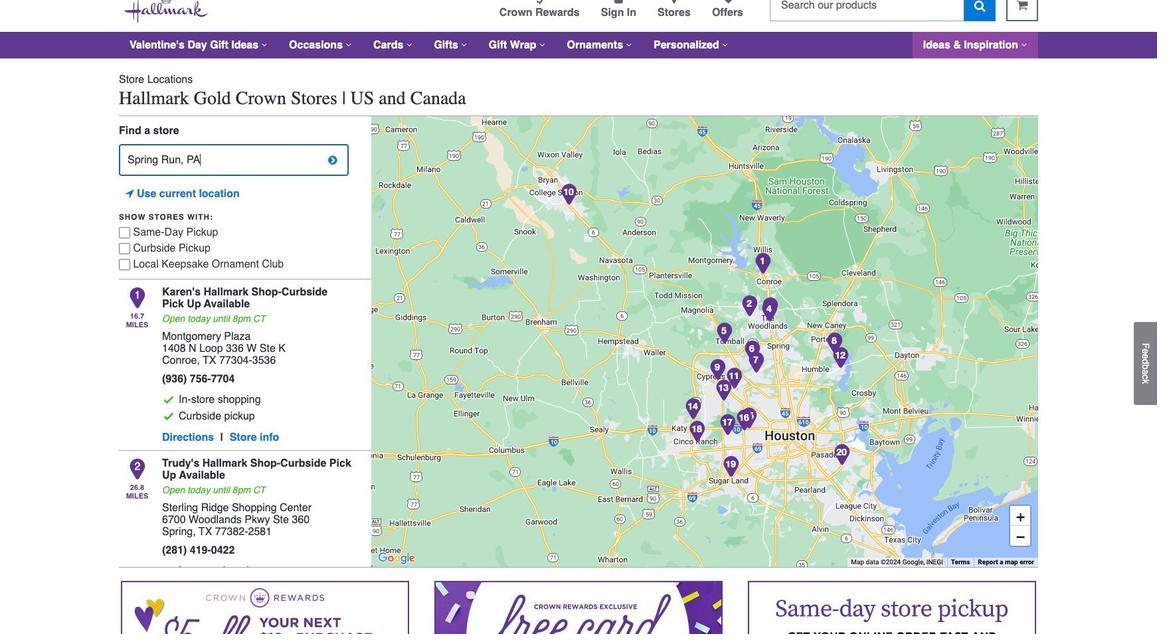 Task type: vqa. For each thing, say whether or not it's contained in the screenshot.
shopping
no



Task type: describe. For each thing, give the bounding box(es) containing it.
City, state/province or ZIP/postal code text field
[[119, 144, 349, 176]]

search image
[[975, 0, 986, 12]]

2 opening hours for this store element from the top
[[162, 485, 352, 496]]

shopping cart image
[[1017, 0, 1029, 11]]



Task type: locate. For each thing, give the bounding box(es) containing it.
save $5 on your purchase of $10 or more when you join crown rewards! image
[[121, 581, 410, 635]]

None search field
[[770, 0, 996, 21]]

1 vertical spatial opening hours for this store element
[[162, 485, 352, 496]]

get your online order fast and pay no shipping charges with same-day store pickup. image
[[748, 581, 1037, 635]]

form
[[119, 144, 349, 272]]

1 opening hours for this store element from the top
[[162, 313, 352, 324]]

hallmark image
[[124, 0, 208, 23]]

opening hours for this store element
[[162, 313, 352, 324], [162, 485, 352, 496]]

None checkbox
[[119, 243, 130, 255]]

menu bar
[[119, 32, 1039, 58]]

crown rewards members get a free card every month! image
[[435, 581, 723, 635]]

0 vertical spatial opening hours for this store element
[[162, 313, 352, 324]]

None checkbox
[[119, 227, 130, 239], [119, 259, 130, 270], [119, 227, 130, 239], [119, 259, 130, 270]]

Search our products search field
[[770, 0, 964, 21]]

location arrow image
[[126, 188, 134, 198]]

banner
[[0, 0, 1158, 58]]

menu
[[229, 0, 760, 21]]



